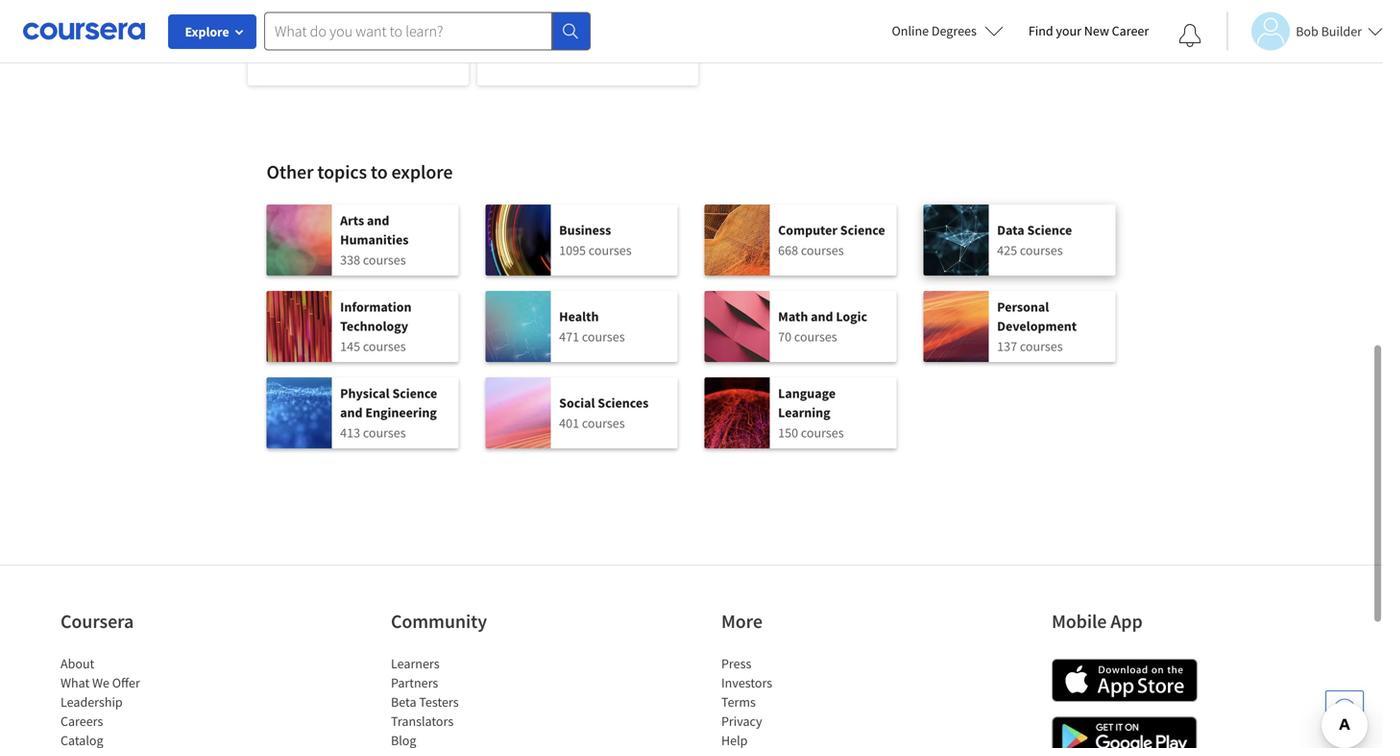 Task type: vqa. For each thing, say whether or not it's contained in the screenshot.


Task type: describe. For each thing, give the bounding box(es) containing it.
new
[[1084, 22, 1109, 39]]

data science 425 courses
[[997, 221, 1072, 259]]

137
[[997, 338, 1017, 355]]

668
[[778, 242, 798, 259]]

terms
[[721, 693, 756, 711]]

science for physical science and engineering 413 courses
[[392, 385, 437, 402]]

engineering
[[365, 404, 437, 421]]

courses inside health 471 courses
[[582, 328, 625, 345]]

and inside physical science and engineering 413 courses
[[340, 404, 363, 421]]

list item for coursera
[[61, 731, 224, 748]]

leadership
[[61, 693, 123, 711]]

privacy link
[[721, 713, 762, 730]]

list for other topics to explore
[[267, 205, 1117, 464]]

70
[[778, 328, 792, 345]]

testers
[[419, 693, 459, 711]]

explore button
[[168, 14, 256, 49]]

press link
[[721, 655, 751, 672]]

coursera image
[[23, 16, 145, 46]]

math
[[778, 308, 808, 325]]

translators link
[[391, 713, 454, 730]]

development
[[997, 317, 1077, 335]]

help center image
[[1333, 698, 1356, 721]]

learners link
[[391, 655, 440, 672]]

about
[[61, 655, 94, 672]]

translators
[[391, 713, 454, 730]]

partners
[[391, 674, 438, 692]]

bob
[[1296, 23, 1319, 40]]

401
[[559, 414, 579, 432]]

find
[[1029, 22, 1053, 39]]

courses inside arts and humanities 338 courses
[[363, 251, 406, 268]]

partners link
[[391, 674, 438, 692]]

about link
[[61, 655, 94, 672]]

arts
[[340, 212, 364, 229]]

list for more
[[721, 654, 885, 748]]

physical science and engineering 413 courses
[[340, 385, 437, 441]]

courses inside data science 425 courses
[[1020, 242, 1063, 259]]

data
[[997, 221, 1025, 239]]

investors
[[721, 674, 772, 692]]

and for math
[[811, 308, 833, 325]]

bob builder button
[[1227, 12, 1383, 50]]

courses inside social sciences 401 courses
[[582, 414, 625, 432]]

learning
[[778, 404, 830, 421]]

business 1095 courses
[[559, 221, 632, 259]]

and for arts
[[367, 212, 389, 229]]

app
[[1111, 609, 1143, 633]]

math and logic 70 courses
[[778, 308, 867, 345]]

mobile
[[1052, 609, 1107, 633]]

careers link
[[61, 713, 103, 730]]

338
[[340, 251, 360, 268]]

privacy
[[721, 713, 762, 730]]

we
[[92, 674, 109, 692]]

145
[[340, 338, 360, 355]]

logic
[[836, 308, 867, 325]]

investors link
[[721, 674, 772, 692]]

bob builder
[[1296, 23, 1362, 40]]

careers
[[61, 713, 103, 730]]

builder
[[1321, 23, 1362, 40]]

business
[[559, 221, 611, 239]]

find your new career
[[1029, 22, 1149, 39]]

courses inside math and logic 70 courses
[[794, 328, 837, 345]]

1095
[[559, 242, 586, 259]]

list item for more
[[721, 731, 885, 748]]

413
[[340, 424, 360, 441]]

mobile app
[[1052, 609, 1143, 633]]

community
[[391, 609, 487, 633]]

computer
[[778, 221, 838, 239]]



Task type: locate. For each thing, give the bounding box(es) containing it.
press
[[721, 655, 751, 672]]

and up humanities in the left top of the page
[[367, 212, 389, 229]]

other topics to explore
[[267, 160, 453, 184]]

download on the app store image
[[1052, 659, 1198, 702]]

learners partners beta testers translators
[[391, 655, 459, 730]]

list
[[267, 205, 1117, 464], [61, 654, 224, 748], [391, 654, 554, 748], [721, 654, 885, 748]]

learners
[[391, 655, 440, 672]]

1 horizontal spatial and
[[367, 212, 389, 229]]

1 vertical spatial and
[[811, 308, 833, 325]]

science right computer
[[840, 221, 885, 239]]

health 471 courses
[[559, 308, 625, 345]]

list for community
[[391, 654, 554, 748]]

list item down 'testers'
[[391, 731, 554, 748]]

and up 413
[[340, 404, 363, 421]]

personal
[[997, 298, 1049, 316]]

science inside physical science and engineering 413 courses
[[392, 385, 437, 402]]

list item for community
[[391, 731, 554, 748]]

0 vertical spatial and
[[367, 212, 389, 229]]

courses down sciences
[[582, 414, 625, 432]]

and inside arts and humanities 338 courses
[[367, 212, 389, 229]]

beta
[[391, 693, 416, 711]]

your
[[1056, 22, 1082, 39]]

courses right '425'
[[1020, 242, 1063, 259]]

and inside math and logic 70 courses
[[811, 308, 833, 325]]

2 vertical spatial and
[[340, 404, 363, 421]]

courses down learning
[[801, 424, 844, 441]]

science inside data science 425 courses
[[1027, 221, 1072, 239]]

offer
[[112, 674, 140, 692]]

topics
[[317, 160, 367, 184]]

humanities
[[340, 231, 409, 248]]

physical
[[340, 385, 390, 402]]

career
[[1112, 22, 1149, 39]]

explore
[[185, 23, 229, 40]]

language learning 150 courses
[[778, 385, 844, 441]]

courses down development
[[1020, 338, 1063, 355]]

courses inside computer science 668 courses
[[801, 242, 844, 259]]

science up engineering
[[392, 385, 437, 402]]

courses down computer
[[801, 242, 844, 259]]

list for coursera
[[61, 654, 224, 748]]

health
[[559, 308, 599, 325]]

to
[[371, 160, 388, 184]]

list containing about
[[61, 654, 224, 748]]

list item
[[61, 731, 224, 748], [391, 731, 554, 748], [721, 731, 885, 748]]

list containing press
[[721, 654, 885, 748]]

2 horizontal spatial science
[[1027, 221, 1072, 239]]

about what we offer leadership careers
[[61, 655, 140, 730]]

what we offer link
[[61, 674, 140, 692]]

science for computer science 668 courses
[[840, 221, 885, 239]]

courses inside personal development 137 courses
[[1020, 338, 1063, 355]]

and
[[367, 212, 389, 229], [811, 308, 833, 325], [340, 404, 363, 421]]

courses inside the language learning 150 courses
[[801, 424, 844, 441]]

3 list item from the left
[[721, 731, 885, 748]]

science
[[840, 221, 885, 239], [1027, 221, 1072, 239], [392, 385, 437, 402]]

1 horizontal spatial list item
[[391, 731, 554, 748]]

courses inside "information technology 145 courses"
[[363, 338, 406, 355]]

information technology 145 courses
[[340, 298, 412, 355]]

150
[[778, 424, 798, 441]]

0 horizontal spatial and
[[340, 404, 363, 421]]

0 horizontal spatial list item
[[61, 731, 224, 748]]

What do you want to learn? text field
[[264, 12, 552, 50]]

get it on google play image
[[1052, 717, 1198, 748]]

terms link
[[721, 693, 756, 711]]

courses
[[589, 242, 632, 259], [801, 242, 844, 259], [1020, 242, 1063, 259], [363, 251, 406, 268], [582, 328, 625, 345], [794, 328, 837, 345], [363, 338, 406, 355], [1020, 338, 1063, 355], [582, 414, 625, 432], [363, 424, 406, 441], [801, 424, 844, 441]]

online degrees
[[892, 22, 977, 39]]

coursera
[[61, 609, 134, 633]]

social
[[559, 394, 595, 412]]

2 horizontal spatial list item
[[721, 731, 885, 748]]

online degrees button
[[876, 10, 1019, 52]]

show notifications image
[[1179, 24, 1202, 47]]

courses inside business 1095 courses
[[589, 242, 632, 259]]

explore
[[391, 160, 453, 184]]

2 horizontal spatial and
[[811, 308, 833, 325]]

more
[[721, 609, 763, 633]]

courses inside physical science and engineering 413 courses
[[363, 424, 406, 441]]

science inside computer science 668 courses
[[840, 221, 885, 239]]

None search field
[[264, 12, 591, 50]]

courses down "health"
[[582, 328, 625, 345]]

courses down humanities in the left top of the page
[[363, 251, 406, 268]]

beta testers link
[[391, 693, 459, 711]]

1 horizontal spatial science
[[840, 221, 885, 239]]

social sciences 401 courses
[[559, 394, 649, 432]]

technology
[[340, 317, 408, 335]]

0 horizontal spatial science
[[392, 385, 437, 402]]

425
[[997, 242, 1017, 259]]

language
[[778, 385, 836, 402]]

science right data
[[1027, 221, 1072, 239]]

courses down math
[[794, 328, 837, 345]]

and right math
[[811, 308, 833, 325]]

leadership link
[[61, 693, 123, 711]]

press investors terms privacy
[[721, 655, 772, 730]]

courses down business
[[589, 242, 632, 259]]

list item down privacy
[[721, 731, 885, 748]]

degrees
[[932, 22, 977, 39]]

list containing learners
[[391, 654, 554, 748]]

other
[[267, 160, 314, 184]]

find your new career link
[[1019, 19, 1159, 43]]

471
[[559, 328, 579, 345]]

courses down technology
[[363, 338, 406, 355]]

list containing arts and humanities
[[267, 205, 1117, 464]]

personal development 137 courses
[[997, 298, 1077, 355]]

what
[[61, 674, 90, 692]]

courses down engineering
[[363, 424, 406, 441]]

computer science 668 courses
[[778, 221, 885, 259]]

science for data science 425 courses
[[1027, 221, 1072, 239]]

2 list item from the left
[[391, 731, 554, 748]]

sciences
[[598, 394, 649, 412]]

arts and humanities 338 courses
[[340, 212, 409, 268]]

list item down offer on the bottom left
[[61, 731, 224, 748]]

online
[[892, 22, 929, 39]]

1 list item from the left
[[61, 731, 224, 748]]

information
[[340, 298, 412, 316]]



